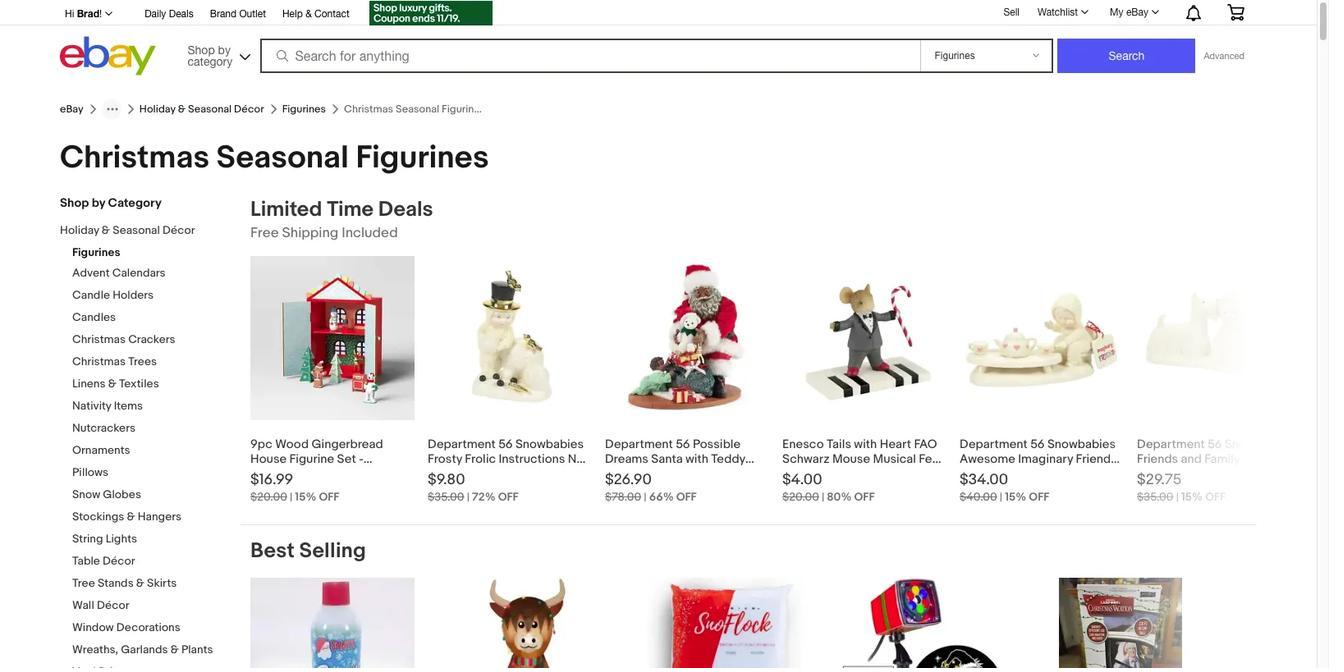 Task type: locate. For each thing, give the bounding box(es) containing it.
1 horizontal spatial included
[[428, 466, 477, 482]]

15% down 3.27
[[1005, 490, 1027, 504]]

2 horizontal spatial figurines
[[356, 139, 489, 177]]

included up $35.00 text field
[[428, 466, 477, 482]]

by down "brand"
[[218, 43, 231, 56]]

2 $20.00 from the left
[[783, 490, 819, 504]]

off inside $16.99 $20.00 | 15% off
[[319, 490, 339, 504]]

0 horizontal spatial deals
[[169, 8, 194, 20]]

1 horizontal spatial my
[[1137, 466, 1154, 482]]

1 horizontal spatial by
[[218, 43, 231, 56]]

snowbabies up 2.44
[[1225, 437, 1293, 452]]

off inside $29.75 $35.00 | 15% off
[[1206, 490, 1226, 504]]

$20.00 inside $16.99 $20.00 | 15% off
[[250, 490, 287, 504]]

1 department from the left
[[428, 437, 496, 452]]

deals right the time
[[378, 197, 433, 223]]

!
[[99, 8, 102, 20]]

2.36
[[856, 466, 880, 482]]

0 horizontal spatial $20.00
[[250, 490, 287, 504]]

christmas up linens
[[72, 355, 126, 369]]

included down the time
[[342, 225, 398, 241]]

0 horizontal spatial 56
[[499, 437, 513, 452]]

by left category
[[92, 195, 105, 211]]

department inside department 56 snowbabies awesome imaginary friend figurine 3.27 inch
[[960, 437, 1028, 452]]

1 56 from the left
[[499, 437, 513, 452]]

nutcrackers link
[[72, 421, 228, 437]]

snowbabies for $29.75
[[1225, 437, 1293, 452]]

gingerbread
[[312, 437, 383, 452]]

décor
[[234, 103, 264, 116], [163, 223, 195, 237], [103, 554, 135, 568], [97, 599, 129, 613]]

$35.00 inside "$9.80 $35.00 | 72% off"
[[428, 490, 464, 504]]

| right $40.00 text field
[[1000, 490, 1003, 504]]

3 department from the left
[[1137, 437, 1205, 452]]

$35.00 down $9.80
[[428, 490, 464, 504]]

56 inside department 56 snowbabies frosty frolic instructions not included figure 4.72 in.
[[499, 437, 513, 452]]

56 inside department 56 snowbabies awesome imaginary friend figurine 3.27 inch
[[1031, 437, 1045, 452]]

$35.00 down $29.75
[[1137, 490, 1174, 504]]

1 vertical spatial figurines
[[356, 139, 489, 177]]

2 | from the left
[[467, 490, 470, 504]]

9pc wood gingerbread house figurine set - wondershop brown image
[[250, 256, 415, 420]]

seasonal inside holiday & seasonal décor figurines advent calendars candle holders candles christmas crackers christmas trees linens & textiles nativity items nutcrackers ornaments pillows snow globes stockings & hangers string lights table décor tree stands & skirts wall décor window decorations wreaths, garlands & plants
[[113, 223, 160, 237]]

4 off from the left
[[854, 490, 875, 504]]

& right help
[[306, 8, 312, 20]]

inch for $29.75
[[1258, 466, 1281, 482]]

friends
[[1137, 452, 1179, 467]]

0 vertical spatial holiday
[[139, 103, 176, 116]]

seasonal
[[188, 103, 232, 116], [216, 139, 349, 177], [113, 223, 160, 237]]

department up $9.80
[[428, 437, 496, 452]]

off right 72%
[[498, 490, 519, 504]]

15% for $34.00
[[1005, 490, 1027, 504]]

1 $35.00 from the left
[[428, 490, 464, 504]]

holders
[[113, 288, 154, 302]]

department
[[428, 437, 496, 452], [960, 437, 1028, 452], [1137, 437, 1205, 452]]

décor up advent calendars 'link' in the left top of the page
[[163, 223, 195, 237]]

2 horizontal spatial 56
[[1208, 437, 1222, 452]]

christmas up category
[[60, 139, 209, 177]]

christmas crackers link
[[72, 333, 228, 348]]

0 horizontal spatial 15%
[[295, 490, 316, 504]]

snow globes link
[[72, 488, 228, 503]]

$40.00 text field
[[960, 490, 998, 504]]

1 vertical spatial shop
[[60, 195, 89, 211]]

1 vertical spatial deals
[[378, 197, 433, 223]]

1 $20.00 from the left
[[250, 490, 287, 504]]

| inside $4.00 $20.00 | 80% off
[[822, 490, 825, 504]]

main content containing limited time deals
[[241, 197, 1330, 668]]

figurine inside enesco tails with heart fao schwarz mouse musical feet mini figurine 2.36 inch
[[809, 466, 853, 482]]

1 inch from the left
[[883, 466, 907, 482]]

1 horizontal spatial shop
[[188, 43, 215, 56]]

3 snowbabies from the left
[[1225, 437, 1293, 452]]

shop
[[188, 43, 215, 56], [60, 195, 89, 211]]

brown
[[325, 466, 360, 482]]

$20.00 inside $4.00 $20.00 | 80% off
[[783, 490, 819, 504]]

deals
[[169, 8, 194, 20], [378, 197, 433, 223]]

schwarz
[[783, 452, 830, 467]]

9pc wood gingerbread house figurine set - wondershop brown
[[250, 437, 383, 482]]

off inside $26.90 $78.00 | 66% off
[[676, 490, 697, 504]]

0 vertical spatial by
[[218, 43, 231, 56]]

15% right $35.00 text box
[[1182, 490, 1203, 504]]

$34.00
[[960, 471, 1009, 489]]

1 horizontal spatial deals
[[378, 197, 433, 223]]

0 vertical spatial shop
[[188, 43, 215, 56]]

$78.00 text field
[[605, 490, 642, 504]]

1 vertical spatial holiday & seasonal décor link
[[60, 223, 216, 239]]

by for category
[[218, 43, 231, 56]]

off
[[319, 490, 339, 504], [498, 490, 519, 504], [676, 490, 697, 504], [854, 490, 875, 504], [1029, 490, 1050, 504], [1206, 490, 1226, 504]]

department 56 snowbabies frosty frolic instructions not included figure 4.72 in.
[[428, 437, 589, 482]]

1 horizontal spatial department
[[960, 437, 1028, 452]]

None submit
[[1058, 39, 1196, 73]]

off inside $4.00 $20.00 | 80% off
[[854, 490, 875, 504]]

2 vertical spatial christmas
[[72, 355, 126, 369]]

1 horizontal spatial snowbabies
[[1048, 437, 1116, 452]]

56 right frolic
[[499, 437, 513, 452]]

string
[[72, 532, 103, 546]]

1 horizontal spatial holiday
[[139, 103, 176, 116]]

pillows
[[72, 466, 109, 480]]

2 56 from the left
[[1031, 437, 1045, 452]]

holiday for holiday & seasonal décor figurines advent calendars candle holders candles christmas crackers christmas trees linens & textiles nativity items nutcrackers ornaments pillows snow globes stockings & hangers string lights table décor tree stands & skirts wall décor window decorations wreaths, garlands & plants
[[60, 223, 99, 237]]

snowbabies inside department 56 snowbabies friends and family who's in my bed figurine 2.44 inch
[[1225, 437, 1293, 452]]

0 horizontal spatial $35.00
[[428, 490, 464, 504]]

my right watchlist link
[[1110, 7, 1124, 18]]

56 right and
[[1208, 437, 1222, 452]]

snowbabies for $34.00
[[1048, 437, 1116, 452]]

figurines link
[[282, 103, 326, 116]]

tails
[[827, 437, 852, 452]]

off right 66%
[[676, 490, 697, 504]]

0 horizontal spatial figurines
[[72, 246, 120, 260]]

inch right 3.27
[[1034, 466, 1058, 482]]

2 horizontal spatial 15%
[[1182, 490, 1203, 504]]

skirts
[[147, 576, 177, 590]]

| inside $16.99 $20.00 | 15% off
[[290, 490, 293, 504]]

snowbabies for $9.80
[[516, 437, 584, 452]]

get the coupon image
[[369, 1, 493, 25]]

advanced link
[[1196, 39, 1253, 72]]

2 horizontal spatial inch
[[1258, 466, 1281, 482]]

my inside account navigation
[[1110, 7, 1124, 18]]

department up $34.00
[[960, 437, 1028, 452]]

included
[[342, 225, 398, 241], [428, 466, 477, 482]]

| left 66%
[[644, 490, 647, 504]]

2 $35.00 from the left
[[1137, 490, 1174, 504]]

décor down lights
[[103, 554, 135, 568]]

décor down the stands
[[97, 599, 129, 613]]

2 inch from the left
[[1034, 466, 1058, 482]]

1 vertical spatial holiday
[[60, 223, 99, 237]]

shop inside shop by category
[[188, 43, 215, 56]]

56
[[499, 437, 513, 452], [1031, 437, 1045, 452], [1208, 437, 1222, 452]]

figurine right bed
[[1182, 466, 1227, 482]]

1 horizontal spatial 56
[[1031, 437, 1045, 452]]

3 off from the left
[[676, 490, 697, 504]]

snowbabies left the friends
[[1048, 437, 1116, 452]]

| left 80% at the bottom
[[822, 490, 825, 504]]

& down shop by category dropdown button
[[178, 103, 186, 116]]

department 56 snowbabies frosty frolic instructions not included figure 4.72 in. image
[[428, 256, 592, 420]]

bed
[[1156, 466, 1179, 482]]

1 off from the left
[[319, 490, 339, 504]]

| left 72%
[[467, 490, 470, 504]]

best
[[250, 539, 295, 564]]

by inside shop by category
[[218, 43, 231, 56]]

deals right daily
[[169, 8, 194, 20]]

0 horizontal spatial snowbabies
[[516, 437, 584, 452]]

feet
[[919, 452, 944, 467]]

off down department 56 snowbabies friends and family who's in my bed figurine 2.44 inch
[[1206, 490, 1226, 504]]

0 vertical spatial christmas
[[60, 139, 209, 177]]

shop for shop by category
[[188, 43, 215, 56]]

brand outlet link
[[210, 6, 266, 24]]

$20.00 down $16.99
[[250, 490, 287, 504]]

$35.00
[[428, 490, 464, 504], [1137, 490, 1174, 504]]

christmas down candles
[[72, 333, 126, 347]]

|
[[290, 490, 293, 504], [467, 490, 470, 504], [644, 490, 647, 504], [822, 490, 825, 504], [1000, 490, 1003, 504], [1177, 490, 1179, 504]]

christmas
[[60, 139, 209, 177], [72, 333, 126, 347], [72, 355, 126, 369]]

category
[[108, 195, 162, 211]]

figurine up 80% at the bottom
[[809, 466, 853, 482]]

0 horizontal spatial holiday
[[60, 223, 99, 237]]

linens
[[72, 377, 106, 391]]

6 off from the left
[[1206, 490, 1226, 504]]

$20.00 down $4.00
[[783, 490, 819, 504]]

hi brad !
[[65, 7, 102, 20]]

snowbabies up in.
[[516, 437, 584, 452]]

| inside "$9.80 $35.00 | 72% off"
[[467, 490, 470, 504]]

holiday
[[139, 103, 176, 116], [60, 223, 99, 237]]

5 off from the left
[[1029, 490, 1050, 504]]

figurine up $16.99 $20.00 | 15% off
[[290, 452, 334, 467]]

1 snowbabies from the left
[[516, 437, 584, 452]]

department inside department 56 snowbabies frosty frolic instructions not included figure 4.72 in.
[[428, 437, 496, 452]]

1 horizontal spatial $20.00
[[783, 490, 819, 504]]

my left bed
[[1137, 466, 1154, 482]]

2 off from the left
[[498, 490, 519, 504]]

by for category
[[92, 195, 105, 211]]

holiday inside holiday & seasonal décor figurines advent calendars candle holders candles christmas crackers christmas trees linens & textiles nativity items nutcrackers ornaments pillows snow globes stockings & hangers string lights table décor tree stands & skirts wall décor window decorations wreaths, garlands & plants
[[60, 223, 99, 237]]

1 vertical spatial by
[[92, 195, 105, 211]]

1 horizontal spatial ebay
[[1127, 7, 1149, 18]]

1 vertical spatial included
[[428, 466, 477, 482]]

figurines
[[282, 103, 326, 116], [356, 139, 489, 177], [72, 246, 120, 260]]

inch right 2.44
[[1258, 466, 1281, 482]]

$20.00 text field
[[783, 490, 819, 504]]

15% down wondershop
[[295, 490, 316, 504]]

80%
[[827, 490, 852, 504]]

stockings & hangers link
[[72, 510, 228, 526]]

0 horizontal spatial by
[[92, 195, 105, 211]]

department 56 possible dreams santa with teddy christmas surprise figurine 9 in. image
[[605, 256, 769, 420]]

frosty
[[428, 452, 462, 467]]

1 horizontal spatial 15%
[[1005, 490, 1027, 504]]

1 vertical spatial my
[[1137, 466, 1154, 482]]

off inside $34.00 $40.00 | 15% off
[[1029, 490, 1050, 504]]

1 | from the left
[[290, 490, 293, 504]]

candles
[[72, 310, 116, 324]]

| inside $26.90 $78.00 | 66% off
[[644, 490, 647, 504]]

awesome
[[960, 452, 1016, 467]]

off for $29.75
[[1206, 490, 1226, 504]]

my ebay
[[1110, 7, 1149, 18]]

selling
[[299, 539, 366, 564]]

0 vertical spatial seasonal
[[188, 103, 232, 116]]

3 56 from the left
[[1208, 437, 1222, 452]]

house
[[250, 452, 287, 467]]

string lights link
[[72, 532, 228, 548]]

3 15% from the left
[[1182, 490, 1203, 504]]

department inside department 56 snowbabies friends and family who's in my bed figurine 2.44 inch
[[1137, 437, 1205, 452]]

3 | from the left
[[644, 490, 647, 504]]

2 15% from the left
[[1005, 490, 1027, 504]]

seasonal for holiday & seasonal décor figurines advent calendars candle holders candles christmas crackers christmas trees linens & textiles nativity items nutcrackers ornaments pillows snow globes stockings & hangers string lights table décor tree stands & skirts wall décor window decorations wreaths, garlands & plants
[[113, 223, 160, 237]]

holiday accents gemmy nightmare before christmas jack skellington lightshow projector image
[[842, 578, 1006, 668]]

& down shop by category
[[102, 223, 110, 237]]

| inside $29.75 $35.00 | 15% off
[[1177, 490, 1179, 504]]

off down brown
[[319, 490, 339, 504]]

56 up 3.27
[[1031, 437, 1045, 452]]

off down 3.27
[[1029, 490, 1050, 504]]

72%
[[472, 490, 496, 504]]

$35.00 inside $29.75 $35.00 | 15% off
[[1137, 490, 1174, 504]]

none submit inside shop by category banner
[[1058, 39, 1196, 73]]

department for $34.00
[[960, 437, 1028, 452]]

off inside "$9.80 $35.00 | 72% off"
[[498, 490, 519, 504]]

| right $35.00 text box
[[1177, 490, 1179, 504]]

in.
[[545, 466, 558, 482]]

0 horizontal spatial included
[[342, 225, 398, 241]]

15% for $29.75
[[1182, 490, 1203, 504]]

globes
[[103, 488, 141, 502]]

1 horizontal spatial inch
[[1034, 466, 1058, 482]]

0 horizontal spatial my
[[1110, 7, 1124, 18]]

advent
[[72, 266, 110, 280]]

off for $9.80
[[498, 490, 519, 504]]

figurines inside holiday & seasonal décor figurines advent calendars candle holders candles christmas crackers christmas trees linens & textiles nativity items nutcrackers ornaments pillows snow globes stockings & hangers string lights table décor tree stands & skirts wall décor window decorations wreaths, garlands & plants
[[72, 246, 120, 260]]

limited time deals free shipping included
[[250, 197, 433, 241]]

2 horizontal spatial department
[[1137, 437, 1205, 452]]

inch inside department 56 snowbabies friends and family who's in my bed figurine 2.44 inch
[[1258, 466, 1281, 482]]

off down 2.36
[[854, 490, 875, 504]]

main content
[[241, 197, 1330, 668]]

2 horizontal spatial snowbabies
[[1225, 437, 1293, 452]]

holiday & seasonal décor link
[[139, 103, 264, 116], [60, 223, 216, 239]]

department up bed
[[1137, 437, 1205, 452]]

$20.00 for $16.99
[[250, 490, 287, 504]]

2 snowbabies from the left
[[1048, 437, 1116, 452]]

0 vertical spatial my
[[1110, 7, 1124, 18]]

holiday time highlander cow light string inflatable figurine - brown image
[[448, 579, 612, 668]]

1 vertical spatial ebay
[[60, 103, 84, 116]]

0 vertical spatial ebay
[[1127, 7, 1149, 18]]

5 | from the left
[[1000, 490, 1003, 504]]

1 vertical spatial seasonal
[[216, 139, 349, 177]]

figurine up $40.00 text field
[[960, 466, 1005, 482]]

2 vertical spatial figurines
[[72, 246, 120, 260]]

enesco tails with heart fao schwarz mouse musical feet mini figurine 2.36 inch
[[783, 437, 944, 482]]

my
[[1110, 7, 1124, 18], [1137, 466, 1154, 482]]

1 15% from the left
[[295, 490, 316, 504]]

shop down "brand"
[[188, 43, 215, 56]]

1 horizontal spatial $35.00
[[1137, 490, 1174, 504]]

snowbabies inside department 56 snowbabies frosty frolic instructions not included figure 4.72 in.
[[516, 437, 584, 452]]

inch inside enesco tails with heart fao schwarz mouse musical feet mini figurine 2.36 inch
[[883, 466, 907, 482]]

2 department from the left
[[960, 437, 1028, 452]]

0 horizontal spatial inch
[[883, 466, 907, 482]]

snowbabies inside department 56 snowbabies awesome imaginary friend figurine 3.27 inch
[[1048, 437, 1116, 452]]

figurine inside 9pc wood gingerbread house figurine set - wondershop brown
[[290, 452, 334, 467]]

set
[[337, 452, 356, 467]]

56 inside department 56 snowbabies friends and family who's in my bed figurine 2.44 inch
[[1208, 437, 1222, 452]]

15% inside $34.00 $40.00 | 15% off
[[1005, 490, 1027, 504]]

3 inch from the left
[[1258, 466, 1281, 482]]

shop left category
[[60, 195, 89, 211]]

4 | from the left
[[822, 490, 825, 504]]

0 horizontal spatial department
[[428, 437, 496, 452]]

watchlist
[[1038, 7, 1078, 18]]

15% inside $16.99 $20.00 | 15% off
[[295, 490, 316, 504]]

0 vertical spatial figurines
[[282, 103, 326, 116]]

0 horizontal spatial shop
[[60, 195, 89, 211]]

snow
[[72, 488, 100, 502]]

inch right 2.36
[[883, 466, 907, 482]]

15% inside $29.75 $35.00 | 15% off
[[1182, 490, 1203, 504]]

6 | from the left
[[1177, 490, 1179, 504]]

inch
[[883, 466, 907, 482], [1034, 466, 1058, 482], [1258, 466, 1281, 482]]

mini
[[783, 466, 806, 482]]

instructions
[[499, 452, 565, 467]]

2 vertical spatial seasonal
[[113, 223, 160, 237]]

| inside $34.00 $40.00 | 15% off
[[1000, 490, 1003, 504]]

inch for $4.00
[[883, 466, 907, 482]]

0 vertical spatial deals
[[169, 8, 194, 20]]

$26.90
[[605, 471, 652, 489]]

window
[[72, 621, 114, 635]]

hangers
[[138, 510, 182, 524]]

| right $20.00 text box
[[290, 490, 293, 504]]

& right linens
[[108, 377, 116, 391]]

0 vertical spatial included
[[342, 225, 398, 241]]



Task type: vqa. For each thing, say whether or not it's contained in the screenshot.


Task type: describe. For each thing, give the bounding box(es) containing it.
$16.99
[[250, 471, 293, 489]]

pillows link
[[72, 466, 228, 481]]

$78.00
[[605, 490, 642, 504]]

items
[[114, 399, 143, 413]]

& left 'skirts'
[[136, 576, 145, 590]]

sell link
[[996, 6, 1027, 18]]

56 for $34.00
[[1031, 437, 1045, 452]]

tails with heart 6010750 fao time to play resin christmas mouse figurine image
[[1236, 578, 1330, 668]]

off for $4.00
[[854, 490, 875, 504]]

off for $16.99
[[319, 490, 339, 504]]

56 for $9.80
[[499, 437, 513, 452]]

daily
[[145, 8, 166, 20]]

stands
[[98, 576, 134, 590]]

window decorations link
[[72, 621, 228, 636]]

daily deals
[[145, 8, 194, 20]]

4.72
[[518, 466, 542, 482]]

not
[[568, 452, 589, 467]]

time
[[327, 197, 374, 223]]

| for $9.80
[[467, 490, 470, 504]]

lights
[[106, 532, 137, 546]]

figure
[[480, 466, 515, 482]]

$16.99 $20.00 | 15% off
[[250, 471, 339, 504]]

advanced
[[1204, 51, 1245, 61]]

shop for shop by category
[[60, 195, 89, 211]]

figurine inside department 56 snowbabies awesome imaginary friend figurine 3.27 inch
[[960, 466, 1005, 482]]

department 56 snowbabies awesome imaginary friend figurine 3.27 inch image
[[960, 256, 1124, 420]]

included inside department 56 snowbabies frosty frolic instructions not included figure 4.72 in.
[[428, 466, 477, 482]]

$20.00 text field
[[250, 490, 287, 504]]

decorations
[[116, 621, 181, 635]]

& inside the help & contact link
[[306, 8, 312, 20]]

shop by category
[[60, 195, 162, 211]]

$4.00 $20.00 | 80% off
[[783, 471, 875, 504]]

deals inside account navigation
[[169, 8, 194, 20]]

ornaments
[[72, 443, 130, 457]]

enesco tails with heart fao schwarz mouse musical feet mini figurine 2.36 inch image
[[783, 256, 947, 420]]

frolic
[[465, 452, 496, 467]]

linens & textiles link
[[72, 377, 228, 393]]

department 56 snowbabies awesome imaginary friend figurine 3.27 inch
[[960, 437, 1116, 482]]

| for $29.75
[[1177, 490, 1179, 504]]

wondershop
[[250, 466, 322, 482]]

fao
[[914, 437, 938, 452]]

department for $29.75
[[1137, 437, 1205, 452]]

help & contact link
[[282, 6, 350, 24]]

sell
[[1004, 6, 1020, 18]]

1 horizontal spatial figurines
[[282, 103, 326, 116]]

snoflock sfprm-002-pw artificial snow image
[[648, 578, 805, 668]]

table décor link
[[72, 554, 228, 570]]

help & contact
[[282, 8, 350, 20]]

with
[[854, 437, 877, 452]]

my inside department 56 snowbabies friends and family who's in my bed figurine 2.44 inch
[[1137, 466, 1154, 482]]

best selling
[[250, 539, 366, 564]]

my ebay link
[[1101, 2, 1167, 22]]

$9.80
[[428, 471, 465, 489]]

department 56 snowbabies friends and family who's in my bed figurine 2.44 inch
[[1137, 437, 1293, 482]]

& down globes
[[127, 510, 135, 524]]

table
[[72, 554, 100, 568]]

3.27
[[1008, 466, 1031, 482]]

department 56 snowbabies friends and family who's in my bed figurine 2.44 inch image
[[1137, 256, 1302, 420]]

in
[[1280, 452, 1289, 467]]

| for $34.00
[[1000, 490, 1003, 504]]

contact
[[315, 8, 350, 20]]

ebay link
[[60, 103, 84, 116]]

wall
[[72, 599, 94, 613]]

66%
[[649, 490, 674, 504]]

nutcrackers
[[72, 421, 136, 435]]

free
[[250, 225, 279, 241]]

shop by category banner
[[56, 0, 1257, 80]]

candle
[[72, 288, 110, 302]]

plants
[[181, 643, 213, 657]]

and
[[1181, 452, 1202, 467]]

& left plants
[[171, 643, 179, 657]]

15% for $16.99
[[295, 490, 316, 504]]

christmas trees link
[[72, 355, 228, 370]]

$29.75
[[1137, 471, 1182, 489]]

$35.00 text field
[[428, 490, 464, 504]]

friend
[[1076, 452, 1111, 467]]

limited
[[250, 197, 322, 223]]

brand outlet
[[210, 8, 266, 20]]

ornaments link
[[72, 443, 228, 459]]

nativity
[[72, 399, 111, 413]]

deals inside limited time deals free shipping included
[[378, 197, 433, 223]]

$35.00 text field
[[1137, 490, 1174, 504]]

0 vertical spatial holiday & seasonal décor link
[[139, 103, 264, 116]]

shipping
[[282, 225, 339, 241]]

| for $26.90
[[644, 490, 647, 504]]

tree
[[72, 576, 95, 590]]

textiles
[[119, 377, 159, 391]]

figurine inside department 56 snowbabies friends and family who's in my bed figurine 2.44 inch
[[1182, 466, 1227, 482]]

| for $4.00
[[822, 490, 825, 504]]

| for $16.99
[[290, 490, 293, 504]]

$20.00 for $4.00
[[783, 490, 819, 504]]

help
[[282, 8, 303, 20]]

$35.00 for $9.80
[[428, 490, 464, 504]]

2.44
[[1229, 466, 1255, 482]]

your shopping cart image
[[1227, 4, 1246, 21]]

category
[[188, 55, 233, 68]]

holiday & seasonal décor figurines advent calendars candle holders candles christmas crackers christmas trees linens & textiles nativity items nutcrackers ornaments pillows snow globes stockings & hangers string lights table décor tree stands & skirts wall décor window decorations wreaths, garlands & plants
[[60, 223, 213, 657]]

Search for anything text field
[[262, 40, 918, 71]]

account navigation
[[56, 0, 1257, 28]]

-
[[359, 452, 364, 467]]

mouse
[[833, 452, 871, 467]]

0 horizontal spatial ebay
[[60, 103, 84, 116]]

included inside limited time deals free shipping included
[[342, 225, 398, 241]]

décor left figurines link on the left top
[[234, 103, 264, 116]]

inflatable christmas clark griswold christmas vacation car buddy led gemmy image
[[1059, 578, 1183, 668]]

$35.00 for $29.75
[[1137, 490, 1174, 504]]

1 vertical spatial christmas
[[72, 333, 126, 347]]

inch inside department 56 snowbabies awesome imaginary friend figurine 3.27 inch
[[1034, 466, 1058, 482]]

$9.80 $35.00 | 72% off
[[428, 471, 519, 504]]

holiday for holiday & seasonal décor
[[139, 103, 176, 116]]

department for $9.80
[[428, 437, 496, 452]]

ebay inside my ebay link
[[1127, 7, 1149, 18]]

off for $34.00
[[1029, 490, 1050, 504]]

$40.00
[[960, 490, 998, 504]]

off for $26.90
[[676, 490, 697, 504]]

santa snow spray aerosol - 9oz image
[[250, 578, 415, 668]]

advent calendars link
[[72, 266, 228, 282]]

$29.75 $35.00 | 15% off
[[1137, 471, 1226, 504]]

wreaths,
[[72, 643, 118, 657]]

56 for $29.75
[[1208, 437, 1222, 452]]

wood
[[275, 437, 309, 452]]

candles link
[[72, 310, 228, 326]]

$34.00 $40.00 | 15% off
[[960, 471, 1050, 504]]

seasonal for holiday & seasonal décor
[[188, 103, 232, 116]]

candle holders link
[[72, 288, 228, 304]]

heart
[[880, 437, 912, 452]]



